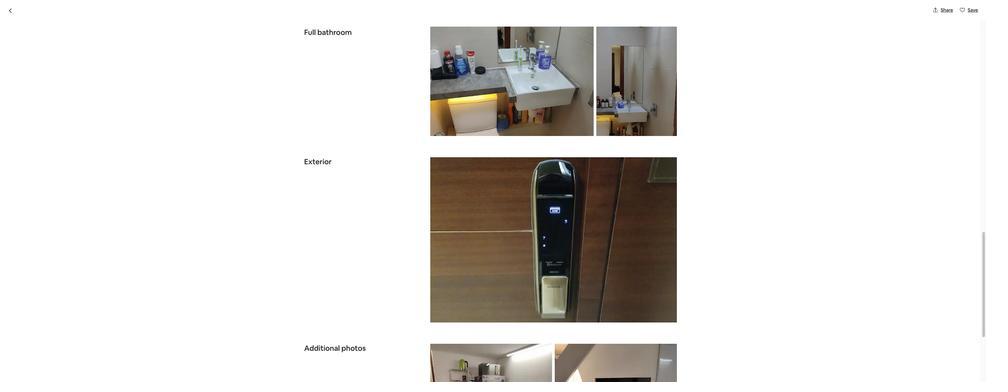 Task type: locate. For each thing, give the bounding box(es) containing it.
1 my from the top
[[304, 277, 312, 284]]

1 vertical spatial minutes
[[356, 357, 376, 364]]

additional photos
[[304, 344, 366, 353]]

work
[[452, 381, 464, 383]]

of up internal
[[485, 357, 490, 364]]

typical
[[309, 365, 326, 372]]

2 vertical spatial place
[[313, 357, 326, 364]]

in
[[398, 269, 402, 276], [332, 277, 336, 284], [465, 381, 470, 383]]

0 vertical spatial 2
[[416, 277, 419, 284]]

my left condo
[[304, 301, 312, 308]]

male/female
[[439, 373, 470, 380]]

0 horizontal spatial have
[[392, 373, 404, 380]]

currently
[[334, 301, 356, 308]]

as
[[370, 309, 375, 316], [500, 373, 505, 380], [304, 381, 310, 383]]

photo tour dialog
[[0, 0, 987, 383]]

this
[[561, 310, 572, 317]]

stuff
[[501, 309, 512, 316]]

mtr
[[469, 277, 480, 284]]

entertainment
[[411, 301, 446, 308]]

modernised
[[341, 277, 371, 284]]

a right it's
[[482, 301, 485, 308]]

have up food
[[392, 373, 404, 380]]

hong
[[335, 365, 348, 372]]

share
[[941, 7, 954, 13]]

2 vertical spatial to
[[446, 381, 451, 383]]

0 vertical spatial photos
[[648, 102, 664, 108]]

my up apm
[[304, 277, 312, 284]]

2 airbnb from the top
[[561, 317, 578, 324]]

0 vertical spatial but
[[365, 365, 373, 372]]

0 horizontal spatial outside
[[420, 373, 438, 380]]

1 vertical spatial to
[[514, 309, 519, 316]]

floor
[[418, 365, 430, 372]]

1 vertical spatial show
[[420, 246, 434, 253]]

to inside my place is located 2 minutes away from the kwun tong mtr. the outside of the building is typical for hong kong, but the interior of our floor is luxury! i have an internal toilet / shower but for more guests we also have many outside male/female bathrooms as well as a shared kitchen area for prepping food or hanging out to work in a group and a
[[446, 381, 451, 383]]

0 vertical spatial kwun
[[419, 269, 432, 276]]

report this listing button
[[590, 340, 640, 346]]

0 vertical spatial of
[[404, 301, 409, 308]]

0 horizontal spatial to
[[446, 381, 451, 383]]

0 horizontal spatial 2
[[352, 357, 355, 364]]

0 vertical spatial and
[[447, 301, 456, 308]]

place inside my place is located 2 minutes away from the kwun tong mtr. the outside of the building is typical for hong kong, but the interior of our floor is luxury! i have an internal toilet / shower but for more guests we also have many outside male/female bathrooms as well as a shared kitchen area for prepping food or hanging out to work in a group and a
[[313, 357, 326, 364]]

2 vertical spatial of
[[403, 365, 408, 372]]

airbnb down cleaning
[[561, 256, 578, 263]]

place down startup
[[313, 277, 326, 284]]

but up shared
[[323, 373, 332, 380]]

0 vertical spatial airbnb
[[561, 256, 578, 263]]

2 inside startup style ny style loft apartment in urban kwun tong! my place is in a modernised indy building only 2 minutes walk to the mtr station besides apm shopping mall.
[[416, 277, 419, 284]]

have right i
[[456, 365, 467, 372]]

smart lock enables easy self check in and keyless life! image
[[493, 0, 584, 25], [430, 158, 677, 323], [430, 158, 677, 323]]

to inside startup style ny style loft apartment in urban kwun tong! my place is in a modernised indy building only 2 minutes walk to the mtr station besides apm shopping mall.
[[453, 277, 458, 284]]

$87 x 6 nights
[[561, 232, 595, 239]]

is down style
[[327, 277, 331, 284]]

interior
[[384, 365, 402, 372]]

prepping
[[372, 381, 395, 383]]

minutes up kong,
[[356, 357, 376, 364]]

the left mtr
[[459, 277, 468, 284]]

0 vertical spatial minutes
[[420, 277, 439, 284]]

my inside my place is located 2 minutes away from the kwun tong mtr. the outside of the building is typical for hong kong, but the interior of our floor is luxury! i have an internal toilet / shower but for more guests we also have many outside male/female bathrooms as well as a shared kitchen area for prepping food or hanging out to work in a group and a
[[304, 357, 312, 364]]

$87 left x
[[561, 232, 570, 239]]

fee
[[584, 244, 592, 251], [598, 256, 606, 263]]

to right walk on the bottom left of the page
[[453, 277, 458, 284]]

1 horizontal spatial 2
[[416, 277, 419, 284]]

kwun inside startup style ny style loft apartment in urban kwun tong! my place is in a modernised indy building only 2 minutes walk to the mtr station besides apm shopping mall.
[[419, 269, 432, 276]]

3 my from the top
[[304, 357, 312, 364]]

additional photos image 1 image
[[430, 344, 553, 383], [430, 344, 553, 383]]

as inside my condo is currently equipped with lots of entertainment and pcs so it's a great space for being stuck for 14 days as most low cost accommodation doesn't have much stuff to keep you entertained.
[[370, 309, 375, 316]]

0 vertical spatial outside
[[465, 357, 484, 364]]

is up shower
[[304, 365, 308, 372]]

0 vertical spatial show
[[630, 102, 642, 108]]

as down equipped
[[370, 309, 375, 316]]

$87 x 6 nights button
[[561, 232, 595, 239]]

2 inside my place is located 2 minutes away from the kwun tong mtr. the outside of the building is typical for hong kong, but the interior of our floor is luxury! i have an internal toilet / shower but for more guests we also have many outside male/female bathrooms as well as a shared kitchen area for prepping food or hanging out to work in a group and a
[[352, 357, 355, 364]]

have down it's
[[473, 309, 485, 316]]

0 vertical spatial $87
[[561, 138, 574, 147]]

share button
[[931, 4, 956, 16]]

1 vertical spatial my
[[304, 301, 312, 308]]

2 vertical spatial in
[[465, 381, 470, 383]]

$87 for $87 x 6 nights
[[561, 232, 570, 239]]

my inside my condo is currently equipped with lots of entertainment and pcs so it's a great space for being stuck for 14 days as most low cost accommodation doesn't have much stuff to keep you entertained.
[[304, 301, 312, 308]]

outside
[[465, 357, 484, 364], [420, 373, 438, 380]]

kwun up floor
[[413, 357, 427, 364]]

airbnb left rare
[[561, 317, 578, 324]]

original
[[435, 246, 454, 253]]

in left urban
[[398, 269, 402, 276]]

1 vertical spatial kwun
[[413, 357, 427, 364]]

$22
[[659, 244, 669, 251]]

for
[[304, 309, 311, 316], [342, 309, 349, 316], [327, 365, 334, 372], [333, 373, 340, 380], [364, 381, 371, 383]]

place inside startup style ny style loft apartment in urban kwun tong! my place is in a modernised indy building only 2 minutes walk to the mtr station besides apm shopping mall.
[[313, 277, 326, 284]]

1 vertical spatial of
[[485, 357, 490, 364]]

and left pcs in the left of the page
[[447, 301, 456, 308]]

to right out
[[446, 381, 451, 383]]

place up typical
[[313, 357, 326, 364]]

full bathroom
[[304, 28, 352, 37]]

x
[[572, 232, 574, 239]]

my for my condo is currently equipped with lots of entertainment and pcs so it's a great space for being stuck for 14 days as most low cost accommodation doesn't have much stuff to keep you entertained.
[[304, 301, 312, 308]]

airbnb service fee button
[[561, 256, 606, 263]]

you won't be charged yet
[[588, 218, 642, 224]]

james is a superhost. learn more about james. image
[[503, 129, 522, 148], [503, 129, 522, 148]]

place inside the james's place on airbnb is usually fully booked.
[[627, 310, 641, 317]]

minutes inside my place is located 2 minutes away from the kwun tong mtr. the outside of the building is typical for hong kong, but the interior of our floor is luxury! i have an internal toilet / shower but for more guests we also have many outside male/female bathrooms as well as a shared kitchen area for prepping food or hanging out to work in a group and a
[[356, 357, 376, 364]]

clean small bathroom with shower inside image
[[430, 27, 594, 136], [430, 27, 594, 136]]

0 vertical spatial in
[[398, 269, 402, 276]]

and inside my place is located 2 minutes away from the kwun tong mtr. the outside of the building is typical for hong kong, but the interior of our floor is luxury! i have an internal toilet / shower but for more guests we also have many outside male/female bathrooms as well as a shared kitchen area for prepping food or hanging out to work in a group and a
[[491, 381, 500, 383]]

2 horizontal spatial to
[[514, 309, 519, 316]]

show left original
[[420, 246, 434, 253]]

a
[[337, 277, 340, 284], [482, 301, 485, 308], [578, 310, 581, 317], [311, 381, 314, 383], [471, 381, 474, 383]]

1 horizontal spatial and
[[491, 381, 500, 383]]

14
[[351, 309, 356, 316]]

2 up kong,
[[352, 357, 355, 364]]

my up typical
[[304, 357, 312, 364]]

show original language button
[[420, 246, 478, 253]]

reserve button
[[561, 197, 669, 213]]

walk
[[441, 277, 452, 284]]

1 horizontal spatial to
[[453, 277, 458, 284]]

besides
[[499, 277, 518, 284]]

fee up the service
[[584, 244, 592, 251]]

i
[[453, 365, 454, 372]]

0 horizontal spatial in
[[332, 277, 336, 284]]

yet
[[635, 218, 642, 224]]

in down style
[[332, 277, 336, 284]]

out
[[436, 381, 444, 383]]

kitchen
[[333, 381, 351, 383]]

building
[[384, 277, 403, 284]]

show inside button
[[630, 102, 642, 108]]

private shower also inside image
[[597, 27, 677, 136], [597, 27, 677, 136]]

and down bathrooms in the bottom of the page
[[491, 381, 500, 383]]

1 horizontal spatial outside
[[465, 357, 484, 364]]

0 horizontal spatial minutes
[[356, 357, 376, 364]]

2 my from the top
[[304, 301, 312, 308]]

minutes down tong!
[[420, 277, 439, 284]]

0 vertical spatial my
[[304, 277, 312, 284]]

2 vertical spatial my
[[304, 357, 312, 364]]

most
[[377, 309, 389, 316]]

group
[[475, 381, 489, 383]]

1 horizontal spatial have
[[456, 365, 467, 372]]

$619
[[657, 279, 669, 286]]

1 horizontal spatial but
[[365, 365, 373, 372]]

full
[[304, 28, 316, 37]]

1 horizontal spatial photos
[[648, 102, 664, 108]]

outside up an
[[465, 357, 484, 364]]

1 vertical spatial airbnb
[[561, 317, 578, 324]]

show
[[630, 102, 642, 108], [420, 246, 434, 253]]

1 vertical spatial but
[[323, 373, 332, 380]]

cool new york style studio image 3 image
[[493, 28, 584, 119]]

where you'll sleep region
[[302, 362, 525, 383]]

save
[[968, 7, 979, 13]]

photos right all
[[648, 102, 664, 108]]

my for my place is located 2 minutes away from the kwun tong mtr. the outside of the building is typical for hong kong, but the interior of our floor is luxury! i have an internal toilet / shower but for more guests we also have many outside male/female bathrooms as well as a shared kitchen area for prepping food or hanging out to work in a group and a
[[304, 357, 312, 364]]

2 horizontal spatial in
[[465, 381, 470, 383]]

photos up located
[[342, 344, 366, 353]]

2 vertical spatial as
[[304, 381, 310, 383]]

0 vertical spatial to
[[453, 277, 458, 284]]

station
[[481, 277, 498, 284]]

1 horizontal spatial in
[[398, 269, 402, 276]]

0 vertical spatial have
[[473, 309, 485, 316]]

but up guests
[[365, 365, 373, 372]]

for left 14
[[342, 309, 349, 316]]

great
[[486, 301, 500, 308]]

airbnb service fee
[[561, 256, 606, 263]]

airbnb
[[561, 256, 578, 263], [561, 317, 578, 324]]

booked.
[[613, 317, 633, 324]]

james's place on airbnb is usually fully booked.
[[561, 310, 648, 324]]

language
[[455, 246, 478, 253]]

style
[[324, 269, 336, 276]]

kwun left tong!
[[419, 269, 432, 276]]

living room image
[[416, 378, 522, 383]]

$87 left the night at the top right of the page
[[561, 138, 574, 147]]

as down shower
[[304, 381, 310, 383]]

or
[[409, 381, 414, 383]]

0 vertical spatial fee
[[584, 244, 592, 251]]

2 vertical spatial have
[[392, 373, 404, 380]]

2 horizontal spatial have
[[473, 309, 485, 316]]

cool new york style studio image 1 image
[[304, 0, 491, 119]]

cost
[[400, 309, 411, 316]]

is inside startup style ny style loft apartment in urban kwun tong! my place is in a modernised indy building only 2 minutes walk to the mtr station besides apm shopping mall.
[[327, 277, 331, 284]]

minutes
[[420, 277, 439, 284], [356, 357, 376, 364]]

1 vertical spatial have
[[456, 365, 467, 372]]

to
[[453, 277, 458, 284], [514, 309, 519, 316], [446, 381, 451, 383]]

1 vertical spatial $87
[[561, 232, 570, 239]]

in right work
[[465, 381, 470, 383]]

place left the 'on'
[[627, 310, 641, 317]]

0 vertical spatial as
[[370, 309, 375, 316]]

in inside my place is located 2 minutes away from the kwun tong mtr. the outside of the building is typical for hong kong, but the interior of our floor is luxury! i have an internal toilet / shower but for more guests we also have many outside male/female bathrooms as well as a shared kitchen area for prepping food or hanging out to work in a group and a
[[465, 381, 470, 383]]

on
[[642, 310, 648, 317]]

1 $87 from the top
[[561, 138, 574, 147]]

xbox series s for fun image
[[555, 344, 677, 383], [555, 344, 677, 383]]

2 right the only
[[416, 277, 419, 284]]

0 horizontal spatial and
[[447, 301, 456, 308]]

to right stuff
[[514, 309, 519, 316]]

shared
[[315, 381, 332, 383]]

1 vertical spatial 2
[[352, 357, 355, 364]]

ny
[[337, 269, 344, 276]]

0 horizontal spatial show
[[420, 246, 434, 253]]

shower
[[304, 373, 322, 380]]

outside up hanging
[[420, 373, 438, 380]]

photos inside photo tour dialog
[[342, 344, 366, 353]]

show left all
[[630, 102, 642, 108]]

1 vertical spatial place
[[627, 310, 641, 317]]

1 vertical spatial photos
[[342, 344, 366, 353]]

1 horizontal spatial minutes
[[420, 277, 439, 284]]

as down toilet
[[500, 373, 505, 380]]

and
[[447, 301, 456, 308], [491, 381, 500, 383]]

$87 for $87 night
[[561, 138, 574, 147]]

minutes inside startup style ny style loft apartment in urban kwun tong! my place is in a modernised indy building only 2 minutes walk to the mtr station besides apm shopping mall.
[[420, 277, 439, 284]]

1 horizontal spatial fee
[[598, 256, 606, 263]]

show all photos
[[630, 102, 664, 108]]

lots
[[394, 301, 403, 308]]

of up cost
[[404, 301, 409, 308]]

place
[[313, 277, 326, 284], [627, 310, 641, 317], [313, 357, 326, 364]]

a left group
[[471, 381, 474, 383]]

fee right the service
[[598, 256, 606, 263]]

1 horizontal spatial as
[[370, 309, 375, 316]]

so
[[467, 301, 473, 308]]

is up stuck
[[330, 301, 333, 308]]

2 horizontal spatial as
[[500, 373, 505, 380]]

0 vertical spatial place
[[313, 277, 326, 284]]

0 horizontal spatial photos
[[342, 344, 366, 353]]

0 horizontal spatial fee
[[584, 244, 592, 251]]

2 $87 from the top
[[561, 232, 570, 239]]

a down ny
[[337, 277, 340, 284]]

my inside startup style ny style loft apartment in urban kwun tong! my place is in a modernised indy building only 2 minutes walk to the mtr station besides apm shopping mall.
[[304, 277, 312, 284]]

of left our
[[403, 365, 408, 372]]

1 horizontal spatial show
[[630, 102, 642, 108]]

1 vertical spatial and
[[491, 381, 500, 383]]

is left usually
[[579, 317, 583, 324]]

is left located
[[327, 357, 331, 364]]



Task type: vqa. For each thing, say whether or not it's contained in the screenshot.
Additional photos image 1
yes



Task type: describe. For each thing, give the bounding box(es) containing it.
for up kitchen on the left bottom of the page
[[333, 373, 340, 380]]

building
[[500, 357, 520, 364]]

report this listing
[[601, 340, 640, 346]]

you
[[588, 218, 596, 224]]

won't
[[597, 218, 609, 224]]

show for show all photos
[[630, 102, 642, 108]]

apm
[[304, 285, 316, 292]]

bathroom
[[318, 28, 352, 37]]

of inside my condo is currently equipped with lots of entertainment and pcs so it's a great space for being stuck for 14 days as most low cost accommodation doesn't have much stuff to keep you entertained.
[[404, 301, 409, 308]]

report
[[601, 340, 616, 346]]

stuck
[[328, 309, 341, 316]]

tong
[[428, 357, 440, 364]]

rare
[[582, 310, 592, 317]]

well
[[506, 373, 516, 380]]

guests
[[355, 373, 372, 380]]

a inside startup style ny style loft apartment in urban kwun tong! my place is in a modernised indy building only 2 minutes walk to the mtr station besides apm shopping mall.
[[337, 277, 340, 284]]

1 vertical spatial fee
[[598, 256, 606, 263]]

for down guests
[[364, 381, 371, 383]]

indy
[[372, 277, 383, 284]]

the up toilet
[[491, 357, 499, 364]]

/
[[509, 365, 511, 372]]

doesn't
[[454, 309, 472, 316]]

place for my place is located 2 minutes away from the kwun tong mtr. the outside of the building is typical for hong kong, but the interior of our floor is luxury! i have an internal toilet / shower but for more guests we also have many outside male/female bathrooms as well as a shared kitchen area for prepping food or hanging out to work in a group and a
[[313, 357, 326, 364]]

cool new york style studio image 5 image
[[587, 28, 677, 119]]

is inside my condo is currently equipped with lots of entertainment and pcs so it's a great space for being stuck for 14 days as most low cost accommodation doesn't have much stuff to keep you entertained.
[[330, 301, 333, 308]]

for left hong
[[327, 365, 334, 372]]

only
[[404, 277, 414, 284]]

startup
[[304, 269, 323, 276]]

$520
[[656, 232, 669, 239]]

11/20/2023
[[619, 163, 643, 169]]

show for show original language
[[420, 246, 434, 253]]

exterior
[[304, 157, 332, 167]]

the up "we"
[[374, 365, 383, 372]]

tong!
[[434, 269, 447, 276]]

reserve
[[605, 201, 625, 208]]

all
[[643, 102, 647, 108]]

a down shower
[[311, 381, 314, 383]]

urban
[[403, 269, 418, 276]]

hanging
[[415, 381, 435, 383]]

fully
[[602, 317, 612, 324]]

my place is located 2 minutes away from the kwun tong mtr. the outside of the building is typical for hong kong, but the interior of our floor is luxury! i have an internal toilet / shower but for more guests we also have many outside male/female bathrooms as well as a shared kitchen area for prepping food or hanging out to work in a group and a
[[304, 357, 521, 383]]

cleaning fee button
[[561, 244, 592, 251]]

with
[[382, 301, 393, 308]]

it's
[[474, 301, 481, 308]]

days
[[357, 309, 369, 316]]

apartment
[[370, 269, 397, 276]]

cool new york style studio image 4 image
[[587, 0, 677, 25]]

1 vertical spatial outside
[[420, 373, 438, 380]]

is right this
[[573, 310, 577, 317]]

service
[[579, 256, 597, 263]]

before
[[575, 279, 592, 286]]

pcs
[[458, 301, 466, 308]]

a inside my condo is currently equipped with lots of entertainment and pcs so it's a great space for being stuck for 14 days as most low cost accommodation doesn't have much stuff to keep you entertained.
[[482, 301, 485, 308]]

to inside my condo is currently equipped with lots of entertainment and pcs so it's a great space for being stuck for 14 days as most low cost accommodation doesn't have much stuff to keep you entertained.
[[514, 309, 519, 316]]

mall.
[[341, 285, 352, 292]]

1 airbnb from the top
[[561, 256, 578, 263]]

we
[[373, 373, 380, 380]]

this
[[617, 340, 625, 346]]

luxury!
[[436, 365, 452, 372]]

keep
[[304, 317, 317, 324]]

cleaning fee
[[561, 244, 592, 251]]

usually
[[584, 317, 600, 324]]

accommodation
[[412, 309, 452, 316]]

have inside my condo is currently equipped with lots of entertainment and pcs so it's a great space for being stuck for 14 days as most low cost accommodation doesn't have much stuff to keep you entertained.
[[473, 309, 485, 316]]

more
[[341, 373, 354, 380]]

an
[[468, 365, 474, 372]]

airbnb inside the james's place on airbnb is usually fully booked.
[[561, 317, 578, 324]]

find.
[[593, 310, 604, 317]]

this is a rare find.
[[561, 310, 604, 317]]

the
[[455, 357, 464, 364]]

internal
[[475, 365, 494, 372]]

nights
[[580, 232, 595, 239]]

and inside my condo is currently equipped with lots of entertainment and pcs so it's a great space for being stuck for 14 days as most low cost accommodation doesn't have much stuff to keep you entertained.
[[447, 301, 456, 308]]

additional
[[304, 344, 340, 353]]

space
[[501, 301, 515, 308]]

equipped
[[357, 301, 381, 308]]

is inside the james's place on airbnb is usually fully booked.
[[579, 317, 583, 324]]

$77
[[660, 256, 669, 263]]

0 horizontal spatial as
[[304, 381, 310, 383]]

a left rare
[[578, 310, 581, 317]]

is down tong
[[431, 365, 435, 372]]

many
[[405, 373, 419, 380]]

night
[[576, 140, 588, 147]]

1 vertical spatial in
[[332, 277, 336, 284]]

1 vertical spatial as
[[500, 373, 505, 380]]

11/14/2023
[[565, 163, 588, 169]]

food
[[396, 381, 408, 383]]

place for james's place on airbnb is usually fully booked.
[[627, 310, 641, 317]]

much
[[486, 309, 500, 316]]

photos inside button
[[648, 102, 664, 108]]

james's
[[607, 310, 626, 317]]

bathrooms
[[472, 373, 498, 380]]

for up keep
[[304, 309, 311, 316]]

toilet
[[495, 365, 508, 372]]

my condo is currently equipped with lots of entertainment and pcs so it's a great space for being stuck for 14 days as most low cost accommodation doesn't have much stuff to keep you entertained.
[[304, 301, 520, 324]]

0 horizontal spatial but
[[323, 373, 332, 380]]

being
[[313, 309, 327, 316]]

the inside startup style ny style loft apartment in urban kwun tong! my place is in a modernised indy building only 2 minutes walk to the mtr station besides apm shopping mall.
[[459, 277, 468, 284]]

the up our
[[404, 357, 412, 364]]

kwun inside my place is located 2 minutes away from the kwun tong mtr. the outside of the building is typical for hong kong, but the interior of our floor is luxury! i have an internal toilet / shower but for more guests we also have many outside male/female bathrooms as well as a shared kitchen area for prepping food or hanging out to work in a group and a
[[413, 357, 427, 364]]

$87 night
[[561, 138, 588, 147]]

loft
[[358, 269, 368, 276]]

listing
[[626, 340, 640, 346]]

you
[[318, 317, 327, 324]]

be
[[610, 218, 615, 224]]

shopping
[[317, 285, 340, 292]]



